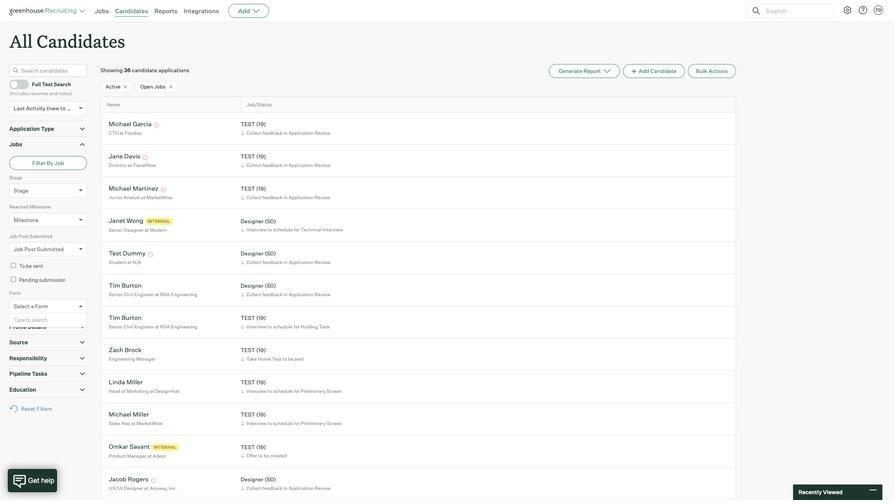 Task type: describe. For each thing, give the bounding box(es) containing it.
5 collect feedback in application review link from the top
[[239, 291, 332, 298]]

application for jane davis
[[289, 162, 314, 168]]

to be sent
[[19, 263, 43, 269]]

recently viewed
[[799, 489, 843, 496]]

feedback for garcia
[[263, 130, 283, 136]]

test (19) interview to schedule for preliminary screen for michael miller
[[241, 411, 342, 426]]

interview to schedule for technical interview link
[[239, 226, 345, 234]]

tim burton link for designer
[[109, 282, 142, 291]]

test (19) collect feedback in application review for jane davis
[[241, 153, 330, 168]]

designer for senior designer at modern
[[241, 218, 264, 224]]

reset
[[21, 405, 35, 412]]

generate report button
[[549, 64, 620, 78]]

Search text field
[[764, 5, 827, 17]]

dummy
[[123, 249, 146, 257]]

engineer for designer (50)
[[134, 292, 154, 297]]

5 collect from the top
[[246, 292, 262, 297]]

Pending submission checkbox
[[11, 277, 16, 282]]

jacob rogers
[[109, 475, 149, 483]]

collect feedback in application review link for michael martinez
[[239, 194, 332, 201]]

pipeline tasks
[[9, 370, 47, 377]]

checkmark image
[[13, 81, 19, 87]]

test for sales rep at marketwise
[[241, 411, 255, 418]]

(19) for director at travelnow
[[256, 153, 266, 160]]

1 vertical spatial post
[[24, 246, 36, 252]]

0 vertical spatial sent
[[33, 263, 43, 269]]

0 vertical spatial stage
[[9, 175, 22, 180]]

janet wong
[[109, 217, 143, 225]]

1 vertical spatial job post submitted
[[14, 246, 64, 252]]

reached
[[9, 204, 28, 210]]

showing
[[101, 67, 123, 73]]

collect for michael martinez
[[246, 194, 262, 200]]

n/a
[[133, 259, 141, 265]]

designer for ux/ui designer at anyway, inc.
[[241, 476, 264, 483]]

1 senior from the top
[[109, 227, 123, 233]]

1 horizontal spatial jobs
[[95, 7, 109, 15]]

test dummy
[[109, 249, 146, 257]]

sales
[[109, 420, 121, 426]]

(19) for sales rep at marketwise
[[256, 411, 266, 418]]

jane davis has been in application review for more than 5 days image
[[142, 155, 149, 160]]

feedback for rogers
[[263, 485, 283, 491]]

1 vertical spatial candidates
[[37, 30, 125, 52]]

reset filters
[[21, 405, 52, 412]]

miller for michael miller
[[133, 411, 149, 418]]

applications
[[158, 67, 189, 73]]

tim burton senior civil engineer at rsa engineering for test
[[109, 314, 197, 330]]

student
[[109, 259, 126, 265]]

schedule inside designer (50) interview to schedule for technical interview
[[273, 227, 293, 233]]

job inside button
[[54, 159, 64, 166]]

feedback for martinez
[[263, 194, 283, 200]]

resumes
[[30, 91, 48, 96]]

designer for student at n/a
[[241, 250, 264, 257]]

integrations link
[[184, 7, 219, 15]]

a
[[31, 303, 34, 309]]

linda miller link
[[109, 378, 143, 387]]

engineering for designer (50)
[[171, 292, 197, 297]]

michael inside michael miller sales rep at marketwise
[[109, 411, 131, 418]]

collect feedback in application review link for michael garcia
[[239, 129, 332, 137]]

bulk actions link
[[688, 64, 736, 78]]

test for junior analyst at marketwise
[[241, 185, 255, 192]]

(19) for cto at foodies
[[256, 121, 266, 128]]

details
[[28, 323, 46, 330]]

reports
[[154, 7, 178, 15]]

savant
[[130, 443, 150, 451]]

linda
[[109, 378, 125, 386]]

rogers
[[128, 475, 149, 483]]

td button
[[874, 5, 883, 15]]

generate report
[[559, 68, 601, 74]]

screen for linda miller
[[327, 388, 342, 394]]

3 (50) from the top
[[265, 282, 276, 289]]

candidates link
[[115, 7, 148, 15]]

ux/ui designer at anyway, inc.
[[109, 485, 177, 491]]

jacob
[[109, 475, 126, 483]]

5 feedback from the top
[[263, 292, 283, 297]]

michael garcia
[[109, 120, 152, 128]]

holding
[[301, 324, 318, 330]]

manager inside zach brock engineering manager
[[136, 356, 156, 362]]

to inside test (19) offer to be created
[[258, 453, 263, 459]]

0 horizontal spatial form
[[9, 290, 21, 296]]

application for jacob rogers
[[289, 485, 314, 491]]

michael garcia has been in application review for more than 5 days image
[[153, 123, 160, 128]]

configure image
[[843, 5, 852, 15]]

designhub
[[155, 388, 180, 394]]

tim for designer
[[109, 282, 120, 289]]

in for michael martinez
[[284, 194, 288, 200]]

senior designer at modern
[[109, 227, 167, 233]]

review for test dummy
[[315, 259, 330, 265]]

0 horizontal spatial jobs
[[9, 141, 22, 148]]

application type
[[9, 125, 54, 132]]

all candidates
[[9, 30, 125, 52]]

1 horizontal spatial form
[[35, 303, 48, 309]]

miller for linda miller
[[126, 378, 143, 386]]

anyway,
[[150, 485, 168, 491]]

senior for test (19)
[[109, 324, 123, 330]]

in for jacob rogers
[[284, 485, 288, 491]]

for inside designer (50) interview to schedule for technical interview
[[294, 227, 300, 233]]

add button
[[228, 4, 269, 18]]

michael miller sales rep at marketwise
[[109, 411, 163, 426]]

brock
[[125, 346, 142, 354]]

and
[[49, 91, 57, 96]]

zach brock engineering manager
[[109, 346, 156, 362]]

head
[[109, 388, 120, 394]]

for for tim burton
[[294, 324, 300, 330]]

offer
[[246, 453, 257, 459]]

5 in from the top
[[284, 292, 288, 297]]

martinez
[[133, 185, 159, 192]]

bulk actions
[[696, 68, 728, 74]]

add for add
[[238, 7, 250, 15]]

product manager at adept
[[109, 453, 166, 459]]

burton for test
[[122, 314, 142, 322]]

collect for jacob rogers
[[246, 485, 262, 491]]

1 vertical spatial manager
[[127, 453, 146, 459]]

reset filters button
[[9, 402, 56, 416]]

To be sent checkbox
[[11, 263, 16, 268]]

test for head of marketing at designhub
[[241, 379, 255, 386]]

1 vertical spatial milestone
[[14, 217, 39, 223]]

at inside michael miller sales rep at marketwise
[[131, 420, 136, 426]]

engineer for test (19)
[[134, 324, 154, 330]]

pending
[[19, 277, 38, 283]]

(19) for senior civil engineer at rsa engineering
[[256, 315, 266, 321]]

1 vertical spatial stage
[[14, 187, 29, 194]]

old)
[[67, 105, 77, 111]]

5 review from the top
[[315, 292, 330, 297]]

zach
[[109, 346, 123, 354]]

1 vertical spatial jobs
[[154, 84, 166, 90]]

rsa for test (19)
[[160, 324, 170, 330]]

bulk
[[696, 68, 707, 74]]

full text search (includes resumes and notes)
[[9, 81, 72, 96]]

test for product manager at adept
[[241, 444, 255, 450]]

michael miller link
[[109, 411, 149, 419]]

take home test to be sent link
[[239, 355, 306, 363]]

interview to schedule for holding tank link
[[239, 323, 332, 330]]

0 vertical spatial test
[[109, 249, 121, 257]]

add candidate link
[[623, 64, 685, 78]]

viewed
[[823, 489, 843, 496]]

education
[[9, 386, 36, 393]]

by
[[47, 159, 53, 166]]

for for linda miller
[[294, 388, 300, 394]]

senior for designer (50)
[[109, 292, 123, 297]]

reached milestone
[[9, 204, 51, 210]]

(50) for jacob rogers
[[265, 476, 276, 483]]

to inside test (19) interview to schedule for holding tank
[[268, 324, 272, 330]]

burton for designer
[[122, 282, 142, 289]]

full
[[32, 81, 41, 87]]

for for michael miller
[[294, 420, 300, 426]]

travelnow
[[133, 162, 156, 168]]

sent inside test (19) take home test to be sent
[[295, 356, 304, 362]]

in for michael garcia
[[284, 130, 288, 136]]

filter by job
[[32, 159, 64, 166]]

omkar savant link
[[109, 443, 150, 452]]

stage element
[[9, 174, 87, 203]]

0 vertical spatial type
[[41, 125, 54, 132]]

test inside test (19) take home test to be sent
[[272, 356, 282, 362]]

0 vertical spatial marketwise
[[146, 194, 173, 200]]

director
[[109, 162, 127, 168]]

test dummy has been in application review for more than 5 days image
[[147, 253, 154, 257]]

product
[[109, 453, 126, 459]]

td
[[875, 7, 882, 13]]

interview for tim burton
[[246, 324, 267, 330]]

application for michael martinez
[[289, 194, 314, 200]]

be inside test (19) take home test to be sent
[[288, 356, 294, 362]]

review for michael martinez
[[315, 194, 330, 200]]

linda miller head of marketing at designhub
[[109, 378, 180, 394]]

janet wong link
[[109, 217, 143, 226]]

foodies
[[125, 130, 142, 136]]

filters
[[36, 405, 52, 412]]

offer to be created link
[[239, 452, 289, 459]]



Task type: locate. For each thing, give the bounding box(es) containing it.
collect feedback in application review link for jane davis
[[239, 161, 332, 169]]

1 schedule from the top
[[273, 227, 293, 233]]

michael martinez
[[109, 185, 159, 192]]

designer (50) collect feedback in application review for test dummy
[[241, 250, 330, 265]]

1 for from the top
[[294, 227, 300, 233]]

engineer up brock at the bottom
[[134, 324, 154, 330]]

job post submitted element
[[9, 232, 87, 262]]

2 vertical spatial test (19) collect feedback in application review
[[241, 185, 330, 200]]

test
[[109, 249, 121, 257], [272, 356, 282, 362]]

0 vertical spatial preliminary
[[301, 388, 326, 394]]

1 michael from the top
[[109, 120, 131, 128]]

burton up brock at the bottom
[[122, 314, 142, 322]]

0 vertical spatial internal
[[147, 219, 170, 224]]

(50) inside designer (50) interview to schedule for technical interview
[[265, 218, 276, 224]]

2 vertical spatial engineering
[[109, 356, 135, 362]]

application for test dummy
[[289, 259, 314, 265]]

0 vertical spatial rsa
[[160, 292, 170, 297]]

(19) for engineering manager
[[256, 347, 266, 353]]

interview for michael miller
[[246, 420, 267, 426]]

test (19) collect feedback in application review for michael garcia
[[241, 121, 330, 136]]

report
[[584, 68, 601, 74]]

wong
[[126, 217, 143, 225]]

4 test from the top
[[241, 315, 255, 321]]

Search candidates field
[[9, 64, 87, 77]]

1 vertical spatial tim
[[109, 314, 120, 322]]

2 test from the top
[[241, 153, 255, 160]]

1 vertical spatial engineering
[[171, 324, 197, 330]]

designer
[[241, 218, 264, 224], [124, 227, 144, 233], [241, 250, 264, 257], [241, 282, 264, 289], [241, 476, 264, 483], [124, 485, 143, 491]]

last activity (new to old)
[[14, 105, 77, 111]]

post up to be sent
[[24, 246, 36, 252]]

cto at foodies
[[109, 130, 142, 136]]

review for jacob rogers
[[315, 485, 330, 491]]

to inside designer (50) interview to schedule for technical interview
[[268, 227, 272, 233]]

2 (19) from the top
[[256, 153, 266, 160]]

collect for michael garcia
[[246, 130, 262, 136]]

0 vertical spatial post
[[19, 233, 28, 239]]

preliminary
[[301, 388, 326, 394], [301, 420, 326, 426]]

inc.
[[169, 485, 177, 491]]

0 vertical spatial milestone
[[29, 204, 51, 210]]

0 vertical spatial civil
[[124, 292, 133, 297]]

jobs link
[[95, 7, 109, 15]]

internal for janet wong
[[147, 219, 170, 224]]

7 (19) from the top
[[256, 411, 266, 418]]

civil
[[124, 292, 133, 297], [124, 324, 133, 330]]

jobs right the open
[[154, 84, 166, 90]]

manager
[[136, 356, 156, 362], [127, 453, 146, 459]]

8 (19) from the top
[[256, 444, 266, 450]]

(19) for head of marketing at designhub
[[256, 379, 266, 386]]

1 vertical spatial test (19) interview to schedule for preliminary screen
[[241, 411, 342, 426]]

interview to schedule for preliminary screen link down take home test to be sent link
[[239, 387, 344, 395]]

add
[[238, 7, 250, 15], [639, 68, 649, 74]]

analyst
[[124, 194, 140, 200]]

1 vertical spatial test (19) collect feedback in application review
[[241, 153, 330, 168]]

take
[[246, 356, 257, 362]]

in for jane davis
[[284, 162, 288, 168]]

pending submission
[[19, 277, 66, 283]]

2 horizontal spatial jobs
[[154, 84, 166, 90]]

1 vertical spatial form
[[35, 303, 48, 309]]

job post submitted down the reached milestone element
[[9, 233, 52, 239]]

candidate
[[651, 68, 677, 74]]

form right a
[[35, 303, 48, 309]]

2 rsa from the top
[[160, 324, 170, 330]]

0 vertical spatial jobs
[[95, 7, 109, 15]]

3 in from the top
[[284, 194, 288, 200]]

0 vertical spatial screen
[[327, 388, 342, 394]]

2 burton from the top
[[122, 314, 142, 322]]

1 review from the top
[[315, 130, 330, 136]]

civil for test (19)
[[124, 324, 133, 330]]

2 tim burton link from the top
[[109, 314, 142, 323]]

tim burton senior civil engineer at rsa engineering down n/a
[[109, 282, 197, 297]]

0 vertical spatial senior
[[109, 227, 123, 233]]

michael up sales
[[109, 411, 131, 418]]

janet
[[109, 217, 125, 225]]

3 michael from the top
[[109, 411, 131, 418]]

4 (19) from the top
[[256, 315, 266, 321]]

test for senior civil engineer at rsa engineering
[[241, 315, 255, 321]]

rsa for designer (50)
[[160, 292, 170, 297]]

schedule inside test (19) interview to schedule for holding tank
[[273, 324, 293, 330]]

be left the created
[[264, 453, 269, 459]]

last
[[14, 105, 25, 111]]

collect feedback in application review link for jacob rogers
[[239, 485, 332, 492]]

preliminary for michael miller
[[301, 420, 326, 426]]

at
[[119, 130, 124, 136], [128, 162, 132, 168], [141, 194, 145, 200], [145, 227, 149, 233], [127, 259, 132, 265], [155, 292, 159, 297], [155, 324, 159, 330], [150, 388, 154, 394], [131, 420, 136, 426], [147, 453, 152, 459], [144, 485, 149, 491]]

tim burton senior civil engineer at rsa engineering for designer
[[109, 282, 197, 297]]

6 feedback from the top
[[263, 485, 283, 491]]

2 interview to schedule for preliminary screen link from the top
[[239, 420, 344, 427]]

1 (50) from the top
[[265, 218, 276, 224]]

designer (50) collect feedback in application review
[[241, 250, 330, 265], [241, 282, 330, 297], [241, 476, 330, 491]]

schedule up the created
[[273, 420, 293, 426]]

tim burton link for test
[[109, 314, 142, 323]]

(19) for junior analyst at marketwise
[[256, 185, 266, 192]]

2 test (19) collect feedback in application review from the top
[[241, 153, 330, 168]]

manager down 'savant'
[[127, 453, 146, 459]]

ux/ui
[[109, 485, 123, 491]]

1 vertical spatial tim burton senior civil engineer at rsa engineering
[[109, 314, 197, 330]]

1 vertical spatial senior
[[109, 292, 123, 297]]

integrations
[[184, 7, 219, 15]]

1 vertical spatial engineer
[[134, 324, 154, 330]]

1 in from the top
[[284, 130, 288, 136]]

type up profile
[[14, 317, 25, 323]]

1 feedback from the top
[[263, 130, 283, 136]]

search
[[32, 317, 47, 323]]

td button
[[872, 4, 885, 16]]

sent down 'holding'
[[295, 356, 304, 362]]

(50) for test dummy
[[265, 250, 276, 257]]

candidate
[[132, 67, 157, 73]]

application for michael garcia
[[289, 130, 314, 136]]

senior down janet
[[109, 227, 123, 233]]

3 designer (50) collect feedback in application review from the top
[[241, 476, 330, 491]]

2 test (19) interview to schedule for preliminary screen from the top
[[241, 411, 342, 426]]

tim burton link down student at n/a
[[109, 282, 142, 291]]

open
[[140, 84, 153, 90]]

civil down student at n/a
[[124, 292, 133, 297]]

1 test (19) interview to schedule for preliminary screen from the top
[[241, 379, 342, 394]]

test up student
[[109, 249, 121, 257]]

home
[[258, 356, 271, 362]]

2 michael from the top
[[109, 185, 131, 192]]

showing 36 candidate applications
[[101, 67, 189, 73]]

for inside test (19) interview to schedule for holding tank
[[294, 324, 300, 330]]

add for add candidate
[[639, 68, 649, 74]]

7 test from the top
[[241, 411, 255, 418]]

0 vertical spatial candidates
[[115, 7, 148, 15]]

filter by job button
[[9, 156, 87, 170]]

0 horizontal spatial test
[[109, 249, 121, 257]]

1 tim burton senior civil engineer at rsa engineering from the top
[[109, 282, 197, 297]]

3 schedule from the top
[[273, 388, 293, 394]]

profile
[[9, 323, 27, 330]]

1 vertical spatial type
[[14, 317, 25, 323]]

submission
[[39, 277, 66, 283]]

miller inside michael miller sales rep at marketwise
[[133, 411, 149, 418]]

1 civil from the top
[[124, 292, 133, 297]]

jane davis link
[[109, 152, 140, 161]]

at inside linda miller head of marketing at designhub
[[150, 388, 154, 394]]

1 vertical spatial sent
[[295, 356, 304, 362]]

0 vertical spatial add
[[238, 7, 250, 15]]

feedback for dummy
[[263, 259, 283, 265]]

collect
[[246, 130, 262, 136], [246, 162, 262, 168], [246, 194, 262, 200], [246, 259, 262, 265], [246, 292, 262, 297], [246, 485, 262, 491]]

collect for jane davis
[[246, 162, 262, 168]]

(19) inside test (19) interview to schedule for holding tank
[[256, 315, 266, 321]]

2 tim burton senior civil engineer at rsa engineering from the top
[[109, 314, 197, 330]]

1 horizontal spatial test
[[272, 356, 282, 362]]

0 horizontal spatial type
[[14, 317, 25, 323]]

test (19) take home test to be sent
[[241, 347, 304, 362]]

type down last activity (new to old)
[[41, 125, 54, 132]]

senior up zach
[[109, 324, 123, 330]]

1 horizontal spatial sent
[[295, 356, 304, 362]]

4 collect from the top
[[246, 259, 262, 265]]

test for director at travelnow
[[241, 153, 255, 160]]

4 collect feedback in application review link from the top
[[239, 259, 332, 266]]

2 vertical spatial designer (50) collect feedback in application review
[[241, 476, 330, 491]]

source
[[9, 339, 28, 346]]

1 vertical spatial submitted
[[37, 246, 64, 252]]

4 review from the top
[[315, 259, 330, 265]]

1 screen from the top
[[327, 388, 342, 394]]

2 collect from the top
[[246, 162, 262, 168]]

2 for from the top
[[294, 324, 300, 330]]

2 vertical spatial senior
[[109, 324, 123, 330]]

test inside test (19) take home test to be sent
[[241, 347, 255, 353]]

(50) for janet wong
[[265, 218, 276, 224]]

0 horizontal spatial sent
[[33, 263, 43, 269]]

marketwise inside michael miller sales rep at marketwise
[[137, 420, 163, 426]]

0 vertical spatial form
[[9, 290, 21, 296]]

manager down brock at the bottom
[[136, 356, 156, 362]]

3 feedback from the top
[[263, 194, 283, 200]]

senior
[[109, 227, 123, 233], [109, 292, 123, 297], [109, 324, 123, 330]]

1 vertical spatial rsa
[[160, 324, 170, 330]]

miller up marketing
[[126, 378, 143, 386]]

0 horizontal spatial add
[[238, 7, 250, 15]]

submitted down the reached milestone element
[[29, 233, 52, 239]]

designer (50) collect feedback in application review down interview to schedule for technical interview link
[[241, 250, 330, 265]]

to inside form element
[[26, 317, 31, 323]]

test right home
[[272, 356, 282, 362]]

designer inside designer (50) interview to schedule for technical interview
[[241, 218, 264, 224]]

2 schedule from the top
[[273, 324, 293, 330]]

0 vertical spatial engineer
[[134, 292, 154, 297]]

1 vertical spatial civil
[[124, 324, 133, 330]]

4 (50) from the top
[[265, 476, 276, 483]]

interview inside test (19) interview to schedule for holding tank
[[246, 324, 267, 330]]

greenhouse recruiting image
[[9, 6, 79, 16]]

test inside test (19) interview to schedule for holding tank
[[241, 315, 255, 321]]

1 vertical spatial job
[[9, 233, 18, 239]]

2 engineer from the top
[[134, 324, 154, 330]]

3 test from the top
[[241, 185, 255, 192]]

6 collect from the top
[[246, 485, 262, 491]]

4 feedback from the top
[[263, 259, 283, 265]]

test (19) interview to schedule for preliminary screen for linda miller
[[241, 379, 342, 394]]

2 designer (50) collect feedback in application review from the top
[[241, 282, 330, 297]]

tim burton senior civil engineer at rsa engineering
[[109, 282, 197, 297], [109, 314, 197, 330]]

0 vertical spatial engineering
[[171, 292, 197, 297]]

test (19) collect feedback in application review for michael martinez
[[241, 185, 330, 200]]

reached milestone element
[[9, 203, 87, 232]]

michael martinez link
[[109, 185, 159, 194]]

1 collect feedback in application review link from the top
[[239, 129, 332, 137]]

2 tim from the top
[[109, 314, 120, 322]]

interview for linda miller
[[246, 388, 267, 394]]

michael for michael martinez
[[109, 185, 131, 192]]

submitted up to be sent
[[37, 246, 64, 252]]

tim for test
[[109, 314, 120, 322]]

4 for from the top
[[294, 420, 300, 426]]

schedule for linda miller
[[273, 388, 293, 394]]

1 vertical spatial designer (50) collect feedback in application review
[[241, 282, 330, 297]]

michael for michael garcia
[[109, 120, 131, 128]]

1 burton from the top
[[122, 282, 142, 289]]

tim burton link up 'zach brock' link
[[109, 314, 142, 323]]

4 schedule from the top
[[273, 420, 293, 426]]

1 vertical spatial test
[[272, 356, 282, 362]]

4 in from the top
[[284, 259, 288, 265]]

jane davis
[[109, 152, 140, 160]]

jane
[[109, 152, 123, 160]]

milestone
[[29, 204, 51, 210], [14, 217, 39, 223]]

1 horizontal spatial be
[[264, 453, 269, 459]]

schedule for michael miller
[[273, 420, 293, 426]]

be inside test (19) offer to be created
[[264, 453, 269, 459]]

1 interview to schedule for preliminary screen link from the top
[[239, 387, 344, 395]]

collect feedback in application review link for test dummy
[[239, 259, 332, 266]]

0 vertical spatial tim burton senior civil engineer at rsa engineering
[[109, 282, 197, 297]]

review
[[315, 130, 330, 136], [315, 162, 330, 168], [315, 194, 330, 200], [315, 259, 330, 265], [315, 292, 330, 297], [315, 485, 330, 491]]

0 vertical spatial job
[[54, 159, 64, 166]]

feedback
[[263, 130, 283, 136], [263, 162, 283, 168], [263, 194, 283, 200], [263, 259, 283, 265], [263, 292, 283, 297], [263, 485, 283, 491]]

schedule for tim burton
[[273, 324, 293, 330]]

submitted
[[29, 233, 52, 239], [37, 246, 64, 252]]

interview to schedule for preliminary screen link for michael miller
[[239, 420, 344, 427]]

6 (19) from the top
[[256, 379, 266, 386]]

junior
[[109, 194, 123, 200]]

test for engineering manager
[[241, 347, 255, 353]]

select
[[14, 303, 30, 309]]

marketing
[[127, 388, 149, 394]]

5 (19) from the top
[[256, 347, 266, 353]]

3 collect from the top
[[246, 194, 262, 200]]

1 vertical spatial interview to schedule for preliminary screen link
[[239, 420, 344, 427]]

milestone down "stage" element
[[29, 204, 51, 210]]

candidates right jobs link
[[115, 7, 148, 15]]

tim up zach
[[109, 314, 120, 322]]

6 test from the top
[[241, 379, 255, 386]]

8 test from the top
[[241, 444, 255, 450]]

1 horizontal spatial type
[[41, 125, 54, 132]]

burton down n/a
[[122, 282, 142, 289]]

collect for test dummy
[[246, 259, 262, 265]]

engineering inside zach brock engineering manager
[[109, 356, 135, 362]]

internal up modern
[[147, 219, 170, 224]]

cto
[[109, 130, 118, 136]]

2 vertical spatial job
[[14, 246, 23, 252]]

2 (50) from the top
[[265, 250, 276, 257]]

post down reached
[[19, 233, 28, 239]]

2 preliminary from the top
[[301, 420, 326, 426]]

senior down student
[[109, 292, 123, 297]]

designer for senior civil engineer at rsa engineering
[[241, 282, 264, 289]]

(19) inside test (19) take home test to be sent
[[256, 347, 266, 353]]

last activity (new to old) option
[[14, 105, 77, 111]]

1 (19) from the top
[[256, 121, 266, 128]]

jacob rogers link
[[109, 475, 149, 484]]

responsibility
[[9, 355, 47, 361]]

be right 'to'
[[26, 263, 32, 269]]

(19)
[[256, 121, 266, 128], [256, 153, 266, 160], [256, 185, 266, 192], [256, 315, 266, 321], [256, 347, 266, 353], [256, 379, 266, 386], [256, 411, 266, 418], [256, 444, 266, 450]]

5 test from the top
[[241, 347, 255, 353]]

test inside test (19) offer to be created
[[241, 444, 255, 450]]

select a form
[[14, 303, 48, 309]]

add inside popup button
[[238, 7, 250, 15]]

michael garcia link
[[109, 120, 152, 129]]

omkar
[[109, 443, 128, 451]]

internal up adept
[[154, 445, 177, 450]]

preliminary for linda miller
[[301, 388, 326, 394]]

review for michael garcia
[[315, 130, 330, 136]]

1 engineer from the top
[[134, 292, 154, 297]]

form down the pending submission checkbox at left
[[9, 290, 21, 296]]

3 for from the top
[[294, 388, 300, 394]]

6 collect feedback in application review link from the top
[[239, 485, 332, 492]]

2 vertical spatial be
[[264, 453, 269, 459]]

test for cto at foodies
[[241, 121, 255, 128]]

milestone down reached milestone
[[14, 217, 39, 223]]

designer (50) collect feedback in application review down the created
[[241, 476, 330, 491]]

jacob rogers has been in application review for more than 5 days image
[[150, 478, 157, 483]]

2 feedback from the top
[[263, 162, 283, 168]]

1 vertical spatial marketwise
[[137, 420, 163, 426]]

0 vertical spatial manager
[[136, 356, 156, 362]]

(19) inside test (19) offer to be created
[[256, 444, 266, 450]]

6 in from the top
[[284, 485, 288, 491]]

civil up brock at the bottom
[[124, 324, 133, 330]]

miller inside linda miller head of marketing at designhub
[[126, 378, 143, 386]]

3 review from the top
[[315, 194, 330, 200]]

candidate reports are now available! apply filters and select "view in app" element
[[549, 64, 620, 78]]

adept
[[153, 453, 166, 459]]

schedule left 'holding'
[[273, 324, 293, 330]]

1 vertical spatial be
[[288, 356, 294, 362]]

candidates down jobs link
[[37, 30, 125, 52]]

jobs down application type
[[9, 141, 22, 148]]

none field inside form element
[[14, 300, 16, 313]]

pipeline
[[9, 370, 31, 377]]

2 civil from the top
[[124, 324, 133, 330]]

michael up cto at foodies
[[109, 120, 131, 128]]

2 vertical spatial michael
[[109, 411, 131, 418]]

text
[[42, 81, 53, 87]]

rep
[[122, 420, 130, 426]]

tank
[[319, 324, 330, 330]]

schedule down take home test to be sent link
[[273, 388, 293, 394]]

1 designer (50) collect feedback in application review from the top
[[241, 250, 330, 265]]

0 vertical spatial be
[[26, 263, 32, 269]]

0 horizontal spatial be
[[26, 263, 32, 269]]

1 rsa from the top
[[160, 292, 170, 297]]

1 vertical spatial michael
[[109, 185, 131, 192]]

1 vertical spatial miller
[[133, 411, 149, 418]]

civil for designer (50)
[[124, 292, 133, 297]]

interview
[[246, 227, 267, 233], [323, 227, 343, 233], [246, 324, 267, 330], [246, 388, 267, 394], [246, 420, 267, 426]]

3 test (19) collect feedback in application review from the top
[[241, 185, 330, 200]]

1 tim burton link from the top
[[109, 282, 142, 291]]

engineer down n/a
[[134, 292, 154, 297]]

jobs left candidates link
[[95, 7, 109, 15]]

1 vertical spatial tim burton link
[[109, 314, 142, 323]]

2 horizontal spatial be
[[288, 356, 294, 362]]

type inside form element
[[14, 317, 25, 323]]

2 vertical spatial jobs
[[9, 141, 22, 148]]

zach brock link
[[109, 346, 142, 355]]

2 in from the top
[[284, 162, 288, 168]]

1 vertical spatial preliminary
[[301, 420, 326, 426]]

0 vertical spatial tim
[[109, 282, 120, 289]]

1 vertical spatial burton
[[122, 314, 142, 322]]

screen for michael miller
[[327, 420, 342, 426]]

technical
[[301, 227, 322, 233]]

miller down marketing
[[133, 411, 149, 418]]

marketwise down michael miller link
[[137, 420, 163, 426]]

1 tim from the top
[[109, 282, 120, 289]]

0 vertical spatial burton
[[122, 282, 142, 289]]

application
[[9, 125, 40, 132], [289, 130, 314, 136], [289, 162, 314, 168], [289, 194, 314, 200], [289, 259, 314, 265], [289, 292, 314, 297], [289, 485, 314, 491]]

0 vertical spatial job post submitted
[[9, 233, 52, 239]]

actions
[[709, 68, 728, 74]]

garcia
[[133, 120, 152, 128]]

0 vertical spatial tim burton link
[[109, 282, 142, 291]]

(new
[[47, 105, 59, 111]]

0 vertical spatial designer (50) collect feedback in application review
[[241, 250, 330, 265]]

interview to schedule for preliminary screen link up the created
[[239, 420, 344, 427]]

6 review from the top
[[315, 485, 330, 491]]

michael up junior
[[109, 185, 131, 192]]

internal for omkar savant
[[154, 445, 177, 450]]

2 collect feedback in application review link from the top
[[239, 161, 332, 169]]

2 review from the top
[[315, 162, 330, 168]]

(includes
[[9, 91, 29, 96]]

interview to schedule for preliminary screen link for linda miller
[[239, 387, 344, 395]]

3 collect feedback in application review link from the top
[[239, 194, 332, 201]]

designer (50) collect feedback in application review for jacob rogers
[[241, 476, 330, 491]]

1 vertical spatial internal
[[154, 445, 177, 450]]

1 vertical spatial screen
[[327, 420, 342, 426]]

schedule left technical
[[273, 227, 293, 233]]

to inside test (19) take home test to be sent
[[283, 356, 287, 362]]

in for test dummy
[[284, 259, 288, 265]]

1 test (19) collect feedback in application review from the top
[[241, 121, 330, 136]]

sent up pending submission
[[33, 263, 43, 269]]

engineering for test (19)
[[171, 324, 197, 330]]

job post submitted up to be sent
[[14, 246, 64, 252]]

1 preliminary from the top
[[301, 388, 326, 394]]

None field
[[14, 300, 16, 313]]

feedback for davis
[[263, 162, 283, 168]]

profile details
[[9, 323, 46, 330]]

0 vertical spatial test (19) interview to schedule for preliminary screen
[[241, 379, 342, 394]]

michael
[[109, 120, 131, 128], [109, 185, 131, 192], [109, 411, 131, 418]]

tim burton senior civil engineer at rsa engineering up brock at the bottom
[[109, 314, 197, 330]]

0 vertical spatial test (19) collect feedback in application review
[[241, 121, 330, 136]]

designer (50) collect feedback in application review up test (19) interview to schedule for holding tank
[[241, 282, 330, 297]]

designer (50) interview to schedule for technical interview
[[241, 218, 343, 233]]

1 test from the top
[[241, 121, 255, 128]]

interview to schedule for preliminary screen link
[[239, 387, 344, 395], [239, 420, 344, 427]]

(19) for product manager at adept
[[256, 444, 266, 450]]

director at travelnow
[[109, 162, 156, 168]]

form element
[[9, 289, 87, 327]]

omkar savant
[[109, 443, 150, 451]]

0 vertical spatial miller
[[126, 378, 143, 386]]

michael martinez has been in application review for more than 5 days image
[[160, 188, 167, 192]]

0 vertical spatial interview to schedule for preliminary screen link
[[239, 387, 344, 395]]

review for jane davis
[[315, 162, 330, 168]]

0 vertical spatial submitted
[[29, 233, 52, 239]]

3 (19) from the top
[[256, 185, 266, 192]]

modern
[[150, 227, 167, 233]]

2 senior from the top
[[109, 292, 123, 297]]

marketwise down michael martinez has been in application review for more than 5 days icon
[[146, 194, 173, 200]]

0 vertical spatial michael
[[109, 120, 131, 128]]

for
[[294, 227, 300, 233], [294, 324, 300, 330], [294, 388, 300, 394], [294, 420, 300, 426]]

2 screen from the top
[[327, 420, 342, 426]]

1 collect from the top
[[246, 130, 262, 136]]

be right home
[[288, 356, 294, 362]]

3 senior from the top
[[109, 324, 123, 330]]

tim down student
[[109, 282, 120, 289]]

1 vertical spatial add
[[639, 68, 649, 74]]

1 horizontal spatial add
[[639, 68, 649, 74]]



Task type: vqa. For each thing, say whether or not it's contained in the screenshot.


